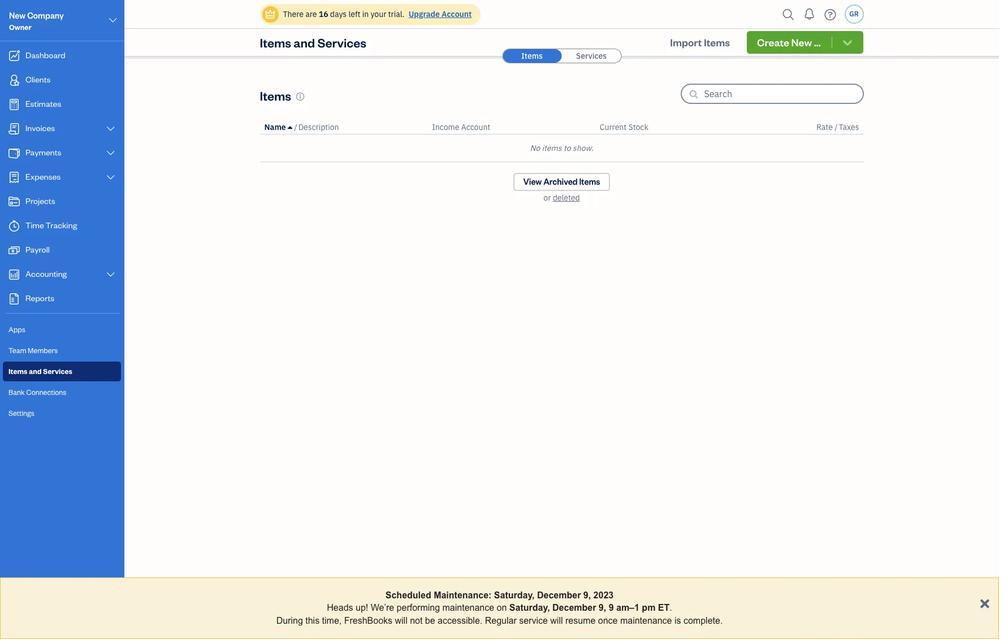 Task type: describe. For each thing, give the bounding box(es) containing it.
new inside button
[[792, 36, 812, 49]]

search image
[[780, 6, 798, 23]]

are
[[306, 9, 317, 19]]

we're
[[371, 604, 394, 613]]

name link
[[264, 122, 294, 132]]

is
[[675, 616, 681, 626]]

accounting
[[25, 269, 67, 279]]

service
[[519, 616, 548, 626]]

archived
[[544, 176, 578, 187]]

services link
[[562, 49, 621, 63]]

income
[[432, 122, 460, 132]]

deleted link
[[553, 193, 580, 203]]

days
[[330, 9, 347, 19]]

or
[[544, 193, 551, 203]]

stock
[[629, 122, 649, 132]]

1 horizontal spatial items and services
[[260, 35, 367, 50]]

there
[[283, 9, 304, 19]]

chevrondown image
[[841, 37, 854, 48]]

apps link
[[3, 320, 121, 340]]

import items button
[[660, 31, 741, 54]]

income account link
[[432, 122, 491, 132]]

once
[[598, 616, 618, 626]]

items
[[542, 143, 562, 153]]

project image
[[7, 196, 21, 208]]

income account
[[432, 122, 491, 132]]

0 horizontal spatial maintenance
[[443, 604, 494, 613]]

your
[[371, 9, 386, 19]]

scheduled maintenance: saturday, december 9, 2023 heads up! we're performing maintenance on saturday, december 9, 9 am–1 pm et . during this time, freshbooks will not be accessible. regular service will resume once maintenance is complete.
[[276, 591, 723, 626]]

create new …
[[757, 36, 821, 49]]

dashboard
[[25, 50, 65, 61]]

complete.
[[684, 616, 723, 626]]

am–1
[[617, 604, 640, 613]]

0 vertical spatial saturday,
[[494, 591, 535, 601]]

invoices
[[25, 123, 55, 133]]

9
[[609, 604, 614, 613]]

client image
[[7, 75, 21, 86]]

time tracking
[[25, 220, 77, 231]]

items and services link
[[3, 362, 121, 382]]

resume
[[566, 616, 596, 626]]

trial.
[[388, 9, 405, 19]]

current stock
[[600, 122, 649, 132]]

payroll
[[25, 244, 50, 255]]

payments link
[[3, 142, 121, 165]]

name
[[264, 122, 286, 132]]

regular
[[485, 616, 517, 626]]

1 / from the left
[[294, 122, 297, 132]]

apps
[[8, 325, 25, 334]]

estimates
[[25, 98, 61, 109]]

view archived items or deleted
[[524, 176, 600, 203]]

accounting link
[[3, 264, 121, 287]]

dashboard image
[[7, 50, 21, 62]]

clients link
[[3, 69, 121, 92]]

chevron large down image for invoices
[[106, 124, 116, 133]]

team members
[[8, 346, 58, 355]]

taxes
[[839, 122, 859, 132]]

view archived items link
[[513, 173, 611, 191]]

description link
[[298, 122, 339, 132]]

up!
[[356, 604, 368, 613]]

1 vertical spatial saturday,
[[510, 604, 550, 613]]

chevron large down image for accounting
[[106, 270, 116, 279]]

caretup image
[[288, 123, 292, 132]]

chart image
[[7, 269, 21, 281]]

rate / taxes
[[817, 122, 859, 132]]

chevron large down image for payments
[[106, 149, 116, 158]]

be
[[425, 616, 435, 626]]

expenses
[[25, 171, 61, 182]]

current
[[600, 122, 627, 132]]

1 vertical spatial 9,
[[599, 604, 606, 613]]

0 vertical spatial chevron large down image
[[108, 14, 118, 27]]

settings link
[[3, 404, 121, 424]]

deleted
[[553, 193, 580, 203]]

timer image
[[7, 221, 21, 232]]

2 horizontal spatial services
[[576, 51, 607, 61]]

payments
[[25, 147, 61, 158]]

info image
[[296, 92, 305, 101]]

crown image
[[264, 8, 276, 20]]

2 / from the left
[[835, 122, 838, 132]]

bank connections link
[[3, 383, 121, 403]]

16
[[319, 9, 328, 19]]

pm
[[642, 604, 656, 613]]

members
[[28, 346, 58, 355]]

et
[[658, 604, 670, 613]]

time,
[[322, 616, 342, 626]]

1 vertical spatial december
[[553, 604, 596, 613]]

upgrade
[[409, 9, 440, 19]]

import
[[670, 36, 702, 49]]

projects link
[[3, 191, 121, 214]]

not
[[410, 616, 423, 626]]

items inside button
[[704, 36, 730, 49]]

upgrade account link
[[407, 9, 472, 19]]

items and services inside "main" element
[[8, 367, 72, 376]]

bank connections
[[8, 388, 66, 397]]

services inside "main" element
[[43, 367, 72, 376]]

view
[[524, 176, 542, 187]]

bank
[[8, 388, 25, 397]]



Task type: locate. For each thing, give the bounding box(es) containing it.
saturday, up on
[[494, 591, 535, 601]]

heads
[[327, 604, 353, 613]]

on
[[497, 604, 507, 613]]

1 horizontal spatial maintenance
[[620, 616, 672, 626]]

saturday, up service
[[510, 604, 550, 613]]

money image
[[7, 245, 21, 256]]

expense image
[[7, 172, 21, 183]]

and down are on the top of the page
[[294, 35, 315, 50]]

create new … button
[[747, 31, 864, 54]]

1 horizontal spatial 9,
[[599, 604, 606, 613]]

reports
[[25, 293, 54, 304]]

1 horizontal spatial will
[[551, 616, 563, 626]]

will
[[395, 616, 408, 626], [551, 616, 563, 626]]

9, left 9
[[599, 604, 606, 613]]

invoices link
[[3, 118, 121, 141]]

owner
[[9, 23, 32, 32]]

items inside "main" element
[[8, 367, 27, 376]]

1 horizontal spatial services
[[318, 35, 367, 50]]

description
[[298, 122, 339, 132]]

0 horizontal spatial will
[[395, 616, 408, 626]]

items
[[260, 35, 291, 50], [704, 36, 730, 49], [522, 51, 543, 61], [260, 87, 291, 103], [579, 176, 600, 187], [8, 367, 27, 376]]

company
[[27, 10, 64, 21]]

and
[[294, 35, 315, 50], [29, 367, 42, 376]]

chevron large down image inside invoices 'link'
[[106, 124, 116, 133]]

main element
[[0, 0, 153, 640]]

saturday,
[[494, 591, 535, 601], [510, 604, 550, 613]]

performing
[[397, 604, 440, 613]]

1 vertical spatial services
[[576, 51, 607, 61]]

estimate image
[[7, 99, 21, 110]]

chevron large down image for expenses
[[106, 173, 116, 182]]

dashboard link
[[3, 45, 121, 68]]

0 vertical spatial account
[[442, 9, 472, 19]]

items inside view archived items or deleted
[[579, 176, 600, 187]]

in
[[362, 9, 369, 19]]

chevron large down image
[[108, 14, 118, 27], [106, 149, 116, 158], [106, 173, 116, 182]]

0 vertical spatial and
[[294, 35, 315, 50]]

items and services down are on the top of the page
[[260, 35, 367, 50]]

chevron large down image down payroll link
[[106, 270, 116, 279]]

1 vertical spatial account
[[461, 122, 491, 132]]

1 horizontal spatial and
[[294, 35, 315, 50]]

…
[[814, 36, 821, 49]]

0 vertical spatial chevron large down image
[[106, 124, 116, 133]]

will right service
[[551, 616, 563, 626]]

report image
[[7, 294, 21, 305]]

create new … button
[[747, 31, 864, 54]]

tracking
[[46, 220, 77, 231]]

new left …
[[792, 36, 812, 49]]

items link
[[503, 49, 562, 63]]

9, left "2023"
[[584, 591, 591, 601]]

team
[[8, 346, 26, 355]]

2 vertical spatial services
[[43, 367, 72, 376]]

new company owner
[[9, 10, 64, 32]]

1 vertical spatial maintenance
[[620, 616, 672, 626]]

import items
[[670, 36, 730, 49]]

to
[[564, 143, 571, 153]]

left
[[349, 9, 361, 19]]

account right the income
[[461, 122, 491, 132]]

0 horizontal spatial services
[[43, 367, 72, 376]]

rate
[[817, 122, 833, 132]]

and down team members
[[29, 367, 42, 376]]

1 vertical spatial chevron large down image
[[106, 149, 116, 158]]

0 vertical spatial new
[[9, 10, 26, 21]]

1 horizontal spatial new
[[792, 36, 812, 49]]

0 vertical spatial maintenance
[[443, 604, 494, 613]]

× dialog
[[0, 578, 999, 640]]

0 horizontal spatial /
[[294, 122, 297, 132]]

2 vertical spatial chevron large down image
[[106, 173, 116, 182]]

2023
[[594, 591, 614, 601]]

new inside the new company owner
[[9, 10, 26, 21]]

0 horizontal spatial items and services
[[8, 367, 72, 376]]

/ right caretup icon
[[294, 122, 297, 132]]

0 vertical spatial december
[[537, 591, 581, 601]]

chevron large down image
[[106, 124, 116, 133], [106, 270, 116, 279]]

0 horizontal spatial 9,
[[584, 591, 591, 601]]

maintenance:
[[434, 591, 492, 601]]

0 horizontal spatial and
[[29, 367, 42, 376]]

clients
[[25, 74, 51, 85]]

estimates link
[[3, 93, 121, 117]]

maintenance down pm in the right of the page
[[620, 616, 672, 626]]

settings
[[8, 409, 34, 418]]

notifications image
[[801, 3, 819, 25]]

and inside items and services link
[[29, 367, 42, 376]]

.
[[670, 604, 672, 613]]

invoice image
[[7, 123, 21, 135]]

chevron large down image inside expenses link
[[106, 173, 116, 182]]

/ right rate
[[835, 122, 838, 132]]

1 vertical spatial and
[[29, 367, 42, 376]]

1 vertical spatial new
[[792, 36, 812, 49]]

0 horizontal spatial new
[[9, 10, 26, 21]]

no
[[530, 143, 540, 153]]

current stock link
[[600, 122, 649, 132]]

0 vertical spatial services
[[318, 35, 367, 50]]

account
[[442, 9, 472, 19], [461, 122, 491, 132]]

time tracking link
[[3, 215, 121, 238]]

Search text field
[[704, 85, 863, 103]]

payment image
[[7, 148, 21, 159]]

1 chevron large down image from the top
[[106, 124, 116, 133]]

2 chevron large down image from the top
[[106, 270, 116, 279]]

show.
[[573, 143, 594, 153]]

this
[[306, 616, 320, 626]]

team members link
[[3, 341, 121, 361]]

scheduled
[[386, 591, 431, 601]]

chevron large down image down 'estimates' link at top
[[106, 124, 116, 133]]

rate link
[[817, 122, 835, 132]]

0 vertical spatial 9,
[[584, 591, 591, 601]]

maintenance down the maintenance:
[[443, 604, 494, 613]]

freshbooks
[[344, 616, 393, 626]]

items and services down members at bottom left
[[8, 367, 72, 376]]

1 will from the left
[[395, 616, 408, 626]]

expenses link
[[3, 166, 121, 189]]

2 will from the left
[[551, 616, 563, 626]]

1 horizontal spatial /
[[835, 122, 838, 132]]

account right upgrade
[[442, 9, 472, 19]]

1 vertical spatial items and services
[[8, 367, 72, 376]]

projects
[[25, 196, 55, 206]]

connections
[[26, 388, 66, 397]]

gr
[[850, 10, 859, 18]]

gr button
[[845, 5, 864, 24]]

new up owner at left top
[[9, 10, 26, 21]]

there are 16 days left in your trial. upgrade account
[[283, 9, 472, 19]]

go to help image
[[822, 6, 840, 23]]

1 vertical spatial chevron large down image
[[106, 270, 116, 279]]

time
[[25, 220, 44, 231]]

no items to show.
[[530, 143, 594, 153]]

payroll link
[[3, 239, 121, 262]]

december
[[537, 591, 581, 601], [553, 604, 596, 613]]

during
[[276, 616, 303, 626]]

×
[[980, 592, 990, 613]]

0 vertical spatial items and services
[[260, 35, 367, 50]]

will left the not
[[395, 616, 408, 626]]



Task type: vqa. For each thing, say whether or not it's contained in the screenshot.
topmost Cancel
no



